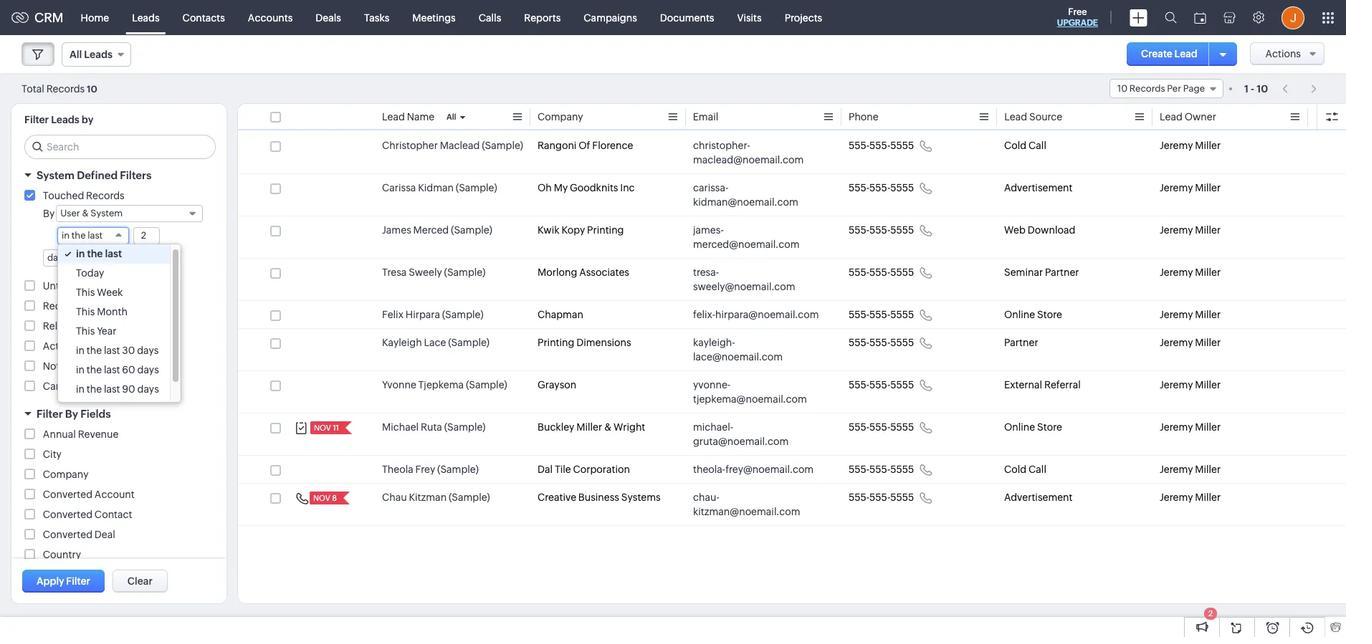 Task type: vqa. For each thing, say whether or not it's contained in the screenshot.


Task type: locate. For each thing, give the bounding box(es) containing it.
nov left 8
[[313, 494, 330, 503]]

10 5555 from the top
[[891, 492, 914, 503]]

this for this month
[[76, 306, 95, 318]]

0 vertical spatial action
[[79, 300, 109, 312]]

the down in the last 30 days option
[[87, 364, 102, 376]]

in up today
[[76, 248, 85, 260]]

merced@noemail.com
[[693, 239, 800, 250]]

in the last inside option
[[76, 248, 122, 260]]

(sample) right tjepkema on the bottom left of the page
[[466, 379, 507, 391]]

in for 30
[[76, 345, 85, 356]]

2 5555 from the top
[[891, 182, 914, 194]]

1 vertical spatial cold
[[1004, 464, 1027, 475]]

1 horizontal spatial printing
[[587, 224, 624, 236]]

1 vertical spatial by
[[65, 408, 78, 420]]

1 horizontal spatial campaigns
[[584, 12, 637, 23]]

michael ruta (sample) link
[[382, 420, 486, 434]]

2 days from the top
[[137, 364, 159, 376]]

lead source
[[1004, 111, 1062, 123]]

records down this month
[[80, 320, 119, 332]]

jeremy for carissa- kidman@noemail.com
[[1160, 182, 1193, 194]]

converted up country
[[43, 529, 93, 541]]

3 converted from the top
[[43, 529, 93, 541]]

campaigns down 'notes'
[[43, 381, 96, 392]]

last left 60
[[104, 364, 120, 376]]

this week option
[[58, 283, 170, 303]]

maclead
[[440, 140, 480, 151]]

3 jeremy from the top
[[1160, 224, 1193, 236]]

related records action
[[43, 320, 152, 332]]

the down this year
[[87, 345, 102, 356]]

create lead
[[1141, 48, 1198, 60]]

today option
[[58, 264, 170, 283]]

row group
[[238, 132, 1346, 526]]

(sample)
[[482, 140, 523, 151], [456, 182, 497, 194], [451, 224, 492, 236], [444, 267, 486, 278], [442, 309, 484, 320], [448, 337, 490, 348], [466, 379, 507, 391], [444, 422, 486, 433], [437, 464, 479, 475], [449, 492, 490, 503]]

7 5555 from the top
[[891, 379, 914, 391]]

meetings link
[[401, 0, 467, 35]]

create
[[1141, 48, 1173, 60]]

last for 30
[[104, 345, 120, 356]]

miller for theola-frey@noemail.com
[[1195, 464, 1221, 475]]

(sample) inside "link"
[[448, 337, 490, 348]]

None text field
[[134, 228, 159, 244]]

store
[[1037, 309, 1062, 320], [1037, 422, 1062, 433]]

1 days from the top
[[137, 345, 159, 356]]

in the last 60 days option
[[58, 361, 170, 380]]

filter
[[24, 114, 49, 125], [37, 408, 63, 420], [66, 576, 90, 587]]

sweely
[[409, 267, 442, 278]]

last left the 30
[[104, 345, 120, 356]]

lead right create
[[1175, 48, 1198, 60]]

555-
[[849, 140, 870, 151], [870, 140, 891, 151], [849, 182, 870, 194], [870, 182, 891, 194], [849, 224, 870, 236], [870, 224, 891, 236], [849, 267, 870, 278], [870, 267, 891, 278], [849, 309, 870, 320], [870, 309, 891, 320], [849, 337, 870, 348], [870, 337, 891, 348], [849, 379, 870, 391], [870, 379, 891, 391], [849, 422, 870, 433], [870, 422, 891, 433], [849, 464, 870, 475], [870, 464, 891, 475], [849, 492, 870, 503], [870, 492, 891, 503]]

days right 90
[[137, 384, 159, 395]]

2 vertical spatial converted
[[43, 529, 93, 541]]

6 jeremy from the top
[[1160, 337, 1193, 348]]

4 555-555-5555 from the top
[[849, 267, 914, 278]]

8 555-555-5555 from the top
[[849, 422, 914, 433]]

10 jeremy from the top
[[1160, 492, 1193, 503]]

web
[[1004, 224, 1026, 236]]

yvonne tjepkema (sample)
[[382, 379, 507, 391]]

2 555-555-5555 from the top
[[849, 182, 914, 194]]

5 jeremy from the top
[[1160, 309, 1193, 320]]

filter for filter leads by
[[24, 114, 49, 125]]

1 horizontal spatial by
[[65, 408, 78, 420]]

in the last inside field
[[62, 230, 103, 241]]

lace@noemail.com
[[693, 351, 783, 363]]

6 555-555-5555 from the top
[[849, 337, 914, 348]]

0 vertical spatial leads
[[132, 12, 160, 23]]

this up record action
[[76, 287, 95, 298]]

lead left 'owner'
[[1160, 111, 1183, 123]]

0 vertical spatial online store
[[1004, 309, 1062, 320]]

email
[[693, 111, 719, 123]]

leads
[[132, 12, 160, 23], [51, 114, 79, 125]]

kwik
[[538, 224, 560, 236]]

5555 for felix-hirpara@noemail.com
[[891, 309, 914, 320]]

last for 90
[[104, 384, 120, 395]]

kayleigh- lace@noemail.com link
[[693, 336, 820, 364]]

download
[[1028, 224, 1076, 236]]

in for 60
[[76, 364, 85, 376]]

records up month
[[97, 280, 136, 292]]

2 cold call from the top
[[1004, 464, 1047, 475]]

1 vertical spatial campaigns
[[43, 381, 96, 392]]

0 vertical spatial partner
[[1045, 267, 1079, 278]]

tresa
[[382, 267, 407, 278]]

dal tile corporation
[[538, 464, 630, 475]]

1 jeremy from the top
[[1160, 140, 1193, 151]]

this year option
[[58, 322, 170, 341]]

records for total
[[46, 83, 85, 94]]

accounts link
[[236, 0, 304, 35]]

profile element
[[1273, 0, 1313, 35]]

until
[[76, 403, 98, 414]]

buckley
[[538, 422, 575, 433]]

5 555-555-5555 from the top
[[849, 309, 914, 320]]

11
[[333, 424, 339, 432]]

(sample) right frey
[[437, 464, 479, 475]]

6 5555 from the top
[[891, 337, 914, 348]]

in down this year
[[76, 345, 85, 356]]

(sample) up kayleigh lace (sample)
[[442, 309, 484, 320]]

yvonne
[[382, 379, 416, 391]]

company down city
[[43, 469, 89, 480]]

store down external referral
[[1037, 422, 1062, 433]]

1 vertical spatial advertisement
[[1004, 492, 1073, 503]]

printing down chapman
[[538, 337, 575, 348]]

create menu element
[[1121, 0, 1156, 35]]

the up until now
[[87, 384, 102, 395]]

home
[[81, 12, 109, 23]]

1 vertical spatial action
[[121, 320, 152, 332]]

store down 'seminar partner'
[[1037, 309, 1062, 320]]

2 jeremy from the top
[[1160, 182, 1193, 194]]

leads right the home link
[[132, 12, 160, 23]]

days for in the last 30 days
[[137, 345, 159, 356]]

christopher- maclead@noemail.com link
[[693, 138, 820, 167]]

1 jeremy miller from the top
[[1160, 140, 1221, 151]]

5555 for christopher- maclead@noemail.com
[[891, 140, 914, 151]]

2 advertisement from the top
[[1004, 492, 1073, 503]]

8 5555 from the top
[[891, 422, 914, 433]]

0 vertical spatial filter
[[24, 114, 49, 125]]

1 vertical spatial leads
[[51, 114, 79, 125]]

tile
[[555, 464, 571, 475]]

0 horizontal spatial leads
[[51, 114, 79, 125]]

miller for christopher- maclead@noemail.com
[[1195, 140, 1221, 151]]

3 this from the top
[[76, 325, 95, 337]]

filter down total
[[24, 114, 49, 125]]

printing right kopy
[[587, 224, 624, 236]]

lead for lead owner
[[1160, 111, 1183, 123]]

1 cold call from the top
[[1004, 140, 1047, 151]]

last left 90
[[104, 384, 120, 395]]

(sample) for tresa sweely (sample)
[[444, 267, 486, 278]]

jeremy miller for felix-hirpara@noemail.com
[[1160, 309, 1221, 320]]

1 horizontal spatial action
[[121, 320, 152, 332]]

apply
[[37, 576, 64, 587]]

in the last 30 days
[[76, 345, 159, 356]]

9 jeremy miller from the top
[[1160, 464, 1221, 475]]

jeremy for theola-frey@noemail.com
[[1160, 464, 1193, 475]]

in up until
[[76, 384, 85, 395]]

1 store from the top
[[1037, 309, 1062, 320]]

(sample) for james merced (sample)
[[451, 224, 492, 236]]

last inside field
[[88, 230, 103, 241]]

(sample) for felix hirpara (sample)
[[442, 309, 484, 320]]

2 cold from the top
[[1004, 464, 1027, 475]]

lead inside button
[[1175, 48, 1198, 60]]

(sample) for kayleigh lace (sample)
[[448, 337, 490, 348]]

filter inside button
[[66, 576, 90, 587]]

last up in the last option
[[88, 230, 103, 241]]

last
[[88, 230, 103, 241], [105, 248, 122, 260], [104, 345, 120, 356], [104, 364, 120, 376], [104, 384, 120, 395]]

1 vertical spatial filter
[[37, 408, 63, 420]]

1 vertical spatial store
[[1037, 422, 1062, 433]]

(sample) right merced
[[451, 224, 492, 236]]

the inside 'option'
[[87, 384, 102, 395]]

1 vertical spatial online store
[[1004, 422, 1062, 433]]

1 this from the top
[[76, 287, 95, 298]]

0 horizontal spatial company
[[43, 469, 89, 480]]

5555 for james- merced@noemail.com
[[891, 224, 914, 236]]

campaigns right reports link
[[584, 12, 637, 23]]

free upgrade
[[1057, 6, 1098, 28]]

chau kitzman (sample) link
[[382, 490, 490, 505]]

0 horizontal spatial action
[[79, 300, 109, 312]]

in
[[62, 230, 70, 241], [76, 248, 85, 260], [76, 345, 85, 356], [76, 364, 85, 376], [76, 384, 85, 395]]

last inside 'option'
[[104, 384, 120, 395]]

2 call from the top
[[1029, 464, 1047, 475]]

4 5555 from the top
[[891, 267, 914, 278]]

this month option
[[58, 303, 170, 322]]

1 vertical spatial printing
[[538, 337, 575, 348]]

filter inside dropdown button
[[37, 408, 63, 420]]

1 vertical spatial call
[[1029, 464, 1047, 475]]

2 this from the top
[[76, 306, 95, 318]]

0 vertical spatial by
[[43, 208, 55, 219]]

0 vertical spatial store
[[1037, 309, 1062, 320]]

1 converted from the top
[[43, 489, 93, 500]]

jeremy for yvonne- tjepkema@noemail.com
[[1160, 379, 1193, 391]]

7 jeremy from the top
[[1160, 379, 1193, 391]]

3 jeremy miller from the top
[[1160, 224, 1221, 236]]

associates
[[579, 267, 629, 278]]

converted for converted account
[[43, 489, 93, 500]]

tresa- sweely@noemail.com link
[[693, 265, 820, 294]]

james- merced@noemail.com
[[693, 224, 800, 250]]

1 vertical spatial company
[[43, 469, 89, 480]]

in down touched
[[62, 230, 70, 241]]

by up annual revenue
[[65, 408, 78, 420]]

carissa- kidman@noemail.com link
[[693, 181, 820, 209]]

in the last
[[62, 230, 103, 241], [76, 248, 122, 260]]

1 vertical spatial days
[[137, 364, 159, 376]]

7 555-555-5555 from the top
[[849, 379, 914, 391]]

jeremy for christopher- maclead@noemail.com
[[1160, 140, 1193, 151]]

defined
[[77, 169, 118, 181]]

lead name
[[382, 111, 435, 123]]

nov 8 link
[[310, 492, 338, 505]]

9 555-555-5555 from the top
[[849, 464, 914, 475]]

in inside 'option'
[[76, 384, 85, 395]]

carissa-
[[693, 182, 729, 194]]

the inside field
[[72, 230, 86, 241]]

8
[[332, 494, 337, 503]]

in the last option
[[58, 244, 170, 264]]

in the last up in the last option
[[62, 230, 103, 241]]

5 5555 from the top
[[891, 309, 914, 320]]

action down this week
[[79, 300, 109, 312]]

partner up external
[[1004, 337, 1039, 348]]

1 - 10
[[1245, 83, 1268, 94]]

1 cold from the top
[[1004, 140, 1027, 151]]

1 call from the top
[[1029, 140, 1047, 151]]

miller
[[1195, 140, 1221, 151], [1195, 182, 1221, 194], [1195, 224, 1221, 236], [1195, 267, 1221, 278], [1195, 309, 1221, 320], [1195, 337, 1221, 348], [1195, 379, 1221, 391], [577, 422, 602, 433], [1195, 422, 1221, 433], [1195, 464, 1221, 475], [1195, 492, 1221, 503]]

lace
[[424, 337, 446, 348]]

0 vertical spatial printing
[[587, 224, 624, 236]]

1 vertical spatial cold call
[[1004, 464, 1047, 475]]

the up today
[[72, 230, 86, 241]]

3 555-555-5555 from the top
[[849, 224, 914, 236]]

(sample) for michael ruta (sample)
[[444, 422, 486, 433]]

calendar image
[[1194, 12, 1207, 23]]

(sample) for theola frey (sample)
[[437, 464, 479, 475]]

0 horizontal spatial partner
[[1004, 337, 1039, 348]]

jeremy for james- merced@noemail.com
[[1160, 224, 1193, 236]]

0 vertical spatial advertisement
[[1004, 182, 1073, 194]]

0 vertical spatial in the last
[[62, 230, 103, 241]]

record action
[[43, 300, 109, 312]]

1 vertical spatial in the last
[[76, 248, 122, 260]]

(sample) right lace
[[448, 337, 490, 348]]

the for 90
[[87, 384, 102, 395]]

cold for theola-frey@noemail.com
[[1004, 464, 1027, 475]]

(sample) right the sweely
[[444, 267, 486, 278]]

0 vertical spatial days
[[137, 345, 159, 356]]

jeremy
[[1160, 140, 1193, 151], [1160, 182, 1193, 194], [1160, 224, 1193, 236], [1160, 267, 1193, 278], [1160, 309, 1193, 320], [1160, 337, 1193, 348], [1160, 379, 1193, 391], [1160, 422, 1193, 433], [1160, 464, 1193, 475], [1160, 492, 1193, 503]]

by down touched
[[43, 208, 55, 219]]

the for 30
[[87, 345, 102, 356]]

in the last down in the last field
[[76, 248, 122, 260]]

partner
[[1045, 267, 1079, 278], [1004, 337, 1039, 348]]

felix-
[[693, 309, 716, 320]]

0 vertical spatial this
[[76, 287, 95, 298]]

1 555-555-5555 from the top
[[849, 140, 914, 151]]

dimensions
[[577, 337, 631, 348]]

jeremy miller for christopher- maclead@noemail.com
[[1160, 140, 1221, 151]]

online store down external referral
[[1004, 422, 1062, 433]]

the
[[72, 230, 86, 241], [87, 248, 103, 260], [87, 345, 102, 356], [87, 364, 102, 376], [87, 384, 102, 395]]

2 vertical spatial days
[[137, 384, 159, 395]]

2 online store from the top
[[1004, 422, 1062, 433]]

1 vertical spatial online
[[1004, 422, 1035, 433]]

2 jeremy miller from the top
[[1160, 182, 1221, 194]]

action up the 30
[[121, 320, 152, 332]]

converted deal
[[43, 529, 115, 541]]

2 converted from the top
[[43, 509, 93, 520]]

week
[[97, 287, 123, 298]]

0 horizontal spatial campaigns
[[43, 381, 96, 392]]

filter right 'apply'
[[66, 576, 90, 587]]

1 horizontal spatial 10
[[1257, 83, 1268, 94]]

search element
[[1156, 0, 1186, 35]]

converted up converted deal
[[43, 509, 93, 520]]

merced
[[413, 224, 449, 236]]

0 vertical spatial company
[[538, 111, 583, 123]]

navigation
[[1275, 78, 1325, 99]]

(sample) right maclead
[[482, 140, 523, 151]]

7 jeremy miller from the top
[[1160, 379, 1221, 391]]

tresa- sweely@noemail.com
[[693, 267, 796, 293]]

9 jeremy from the top
[[1160, 464, 1193, 475]]

kayleigh lace (sample)
[[382, 337, 490, 348]]

nov left 11
[[314, 424, 331, 432]]

nov for chau
[[313, 494, 330, 503]]

6 jeremy miller from the top
[[1160, 337, 1221, 348]]

0 horizontal spatial printing
[[538, 337, 575, 348]]

4 jeremy miller from the top
[[1160, 267, 1221, 278]]

jeremy for felix-hirpara@noemail.com
[[1160, 309, 1193, 320]]

leads left "by"
[[51, 114, 79, 125]]

555-555-5555
[[849, 140, 914, 151], [849, 182, 914, 194], [849, 224, 914, 236], [849, 267, 914, 278], [849, 309, 914, 320], [849, 337, 914, 348], [849, 379, 914, 391], [849, 422, 914, 433], [849, 464, 914, 475], [849, 492, 914, 503]]

10 up "by"
[[87, 84, 97, 94]]

9 5555 from the top
[[891, 464, 914, 475]]

miller for yvonne- tjepkema@noemail.com
[[1195, 379, 1221, 391]]

records down defined
[[86, 190, 125, 201]]

4 jeremy from the top
[[1160, 267, 1193, 278]]

miller for felix-hirpara@noemail.com
[[1195, 309, 1221, 320]]

converted up converted contact
[[43, 489, 93, 500]]

(sample) for yvonne tjepkema (sample)
[[466, 379, 507, 391]]

by inside dropdown button
[[65, 408, 78, 420]]

2 vertical spatial filter
[[66, 576, 90, 587]]

(sample) right kitzman
[[449, 492, 490, 503]]

online down external
[[1004, 422, 1035, 433]]

0 vertical spatial cold call
[[1004, 140, 1047, 151]]

10 inside total records 10
[[87, 84, 97, 94]]

source
[[1029, 111, 1062, 123]]

filter up annual on the left of page
[[37, 408, 63, 420]]

10 right -
[[1257, 83, 1268, 94]]

row group containing christopher maclead (sample)
[[238, 132, 1346, 526]]

in the last 30 days option
[[58, 341, 170, 361]]

0 horizontal spatial 10
[[87, 84, 97, 94]]

3 5555 from the top
[[891, 224, 914, 236]]

1 advertisement from the top
[[1004, 182, 1073, 194]]

1 horizontal spatial leads
[[132, 12, 160, 23]]

nov for michael
[[314, 424, 331, 432]]

5555
[[891, 140, 914, 151], [891, 182, 914, 194], [891, 224, 914, 236], [891, 267, 914, 278], [891, 309, 914, 320], [891, 337, 914, 348], [891, 379, 914, 391], [891, 422, 914, 433], [891, 464, 914, 475], [891, 492, 914, 503]]

0 vertical spatial nov
[[314, 424, 331, 432]]

company up rangoni
[[538, 111, 583, 123]]

1 online from the top
[[1004, 309, 1035, 320]]

0 vertical spatial cold
[[1004, 140, 1027, 151]]

in right 'notes'
[[76, 364, 85, 376]]

(sample) right ruta
[[444, 422, 486, 433]]

5 jeremy miller from the top
[[1160, 309, 1221, 320]]

call
[[1029, 140, 1047, 151], [1029, 464, 1047, 475]]

days right the 30
[[137, 345, 159, 356]]

partner right seminar
[[1045, 267, 1079, 278]]

list box
[[58, 244, 181, 419]]

cold for christopher- maclead@noemail.com
[[1004, 140, 1027, 151]]

10 jeremy miller from the top
[[1160, 492, 1221, 503]]

projects link
[[773, 0, 834, 35]]

3 days from the top
[[137, 384, 159, 395]]

in the last 90 days
[[76, 384, 159, 395]]

0 vertical spatial online
[[1004, 309, 1035, 320]]

0 vertical spatial converted
[[43, 489, 93, 500]]

jeremy miller for carissa- kidman@noemail.com
[[1160, 182, 1221, 194]]

1 5555 from the top
[[891, 140, 914, 151]]

2 vertical spatial this
[[76, 325, 95, 337]]

this up related records action
[[76, 306, 95, 318]]

records
[[46, 83, 85, 94], [86, 190, 125, 201], [97, 280, 136, 292], [80, 320, 119, 332]]

0 vertical spatial call
[[1029, 140, 1047, 151]]

lead left source in the right top of the page
[[1004, 111, 1027, 123]]

annual
[[43, 429, 76, 440]]

(sample) right kidman
[[456, 182, 497, 194]]

60
[[122, 364, 135, 376]]

yvonne tjepkema (sample) link
[[382, 378, 507, 392]]

phone
[[849, 111, 879, 123]]

1 vertical spatial converted
[[43, 509, 93, 520]]

555-555-5555 for carissa- kidman@noemail.com
[[849, 182, 914, 194]]

search image
[[1165, 11, 1177, 24]]

days right 60
[[137, 364, 159, 376]]

days inside 'option'
[[137, 384, 159, 395]]

of
[[579, 140, 590, 151]]

1 vertical spatial nov
[[313, 494, 330, 503]]

this inside option
[[76, 287, 95, 298]]

this for this year
[[76, 325, 95, 337]]

james merced (sample) link
[[382, 223, 492, 237]]

this left year
[[76, 325, 95, 337]]

online store down 'seminar partner'
[[1004, 309, 1062, 320]]

records up filter leads by
[[46, 83, 85, 94]]

1 vertical spatial this
[[76, 306, 95, 318]]

converted for converted contact
[[43, 509, 93, 520]]

lead left name in the top of the page
[[382, 111, 405, 123]]

online down seminar
[[1004, 309, 1035, 320]]

tjepkema@noemail.com
[[693, 394, 807, 405]]



Task type: describe. For each thing, give the bounding box(es) containing it.
the for 60
[[87, 364, 102, 376]]

deal
[[95, 529, 115, 541]]

calls link
[[467, 0, 513, 35]]

5555 for carissa- kidman@noemail.com
[[891, 182, 914, 194]]

my
[[554, 182, 568, 194]]

tasks
[[364, 12, 390, 23]]

system defined filters
[[37, 169, 151, 181]]

frey
[[415, 464, 435, 475]]

records for untouched
[[97, 280, 136, 292]]

florence
[[592, 140, 633, 151]]

-
[[1251, 83, 1255, 94]]

30
[[122, 345, 135, 356]]

jeremy for tresa- sweely@noemail.com
[[1160, 267, 1193, 278]]

(sample) for christopher maclead (sample)
[[482, 140, 523, 151]]

in the last field
[[57, 227, 129, 244]]

contacts link
[[171, 0, 236, 35]]

activities
[[43, 341, 86, 352]]

deals link
[[304, 0, 353, 35]]

jeremy miller for yvonne- tjepkema@noemail.com
[[1160, 379, 1221, 391]]

by
[[82, 114, 94, 125]]

1 horizontal spatial partner
[[1045, 267, 1079, 278]]

chau-
[[693, 492, 720, 503]]

2 store from the top
[[1037, 422, 1062, 433]]

5555 for tresa- sweely@noemail.com
[[891, 267, 914, 278]]

1 horizontal spatial company
[[538, 111, 583, 123]]

felix hirpara (sample) link
[[382, 308, 484, 322]]

felix hirpara (sample)
[[382, 309, 484, 320]]

list box containing in the last
[[58, 244, 181, 419]]

related
[[43, 320, 78, 332]]

5555 for yvonne- tjepkema@noemail.com
[[891, 379, 914, 391]]

days for in the last 90 days
[[137, 384, 159, 395]]

jeremy miller for theola-frey@noemail.com
[[1160, 464, 1221, 475]]

miller for tresa- sweely@noemail.com
[[1195, 267, 1221, 278]]

555-555-5555 for kayleigh- lace@noemail.com
[[849, 337, 914, 348]]

10 555-555-5555 from the top
[[849, 492, 914, 503]]

michael- gruta@noemail.com link
[[693, 420, 820, 449]]

miller for carissa- kidman@noemail.com
[[1195, 182, 1221, 194]]

filter for filter by fields
[[37, 408, 63, 420]]

dal
[[538, 464, 553, 475]]

tresa sweely (sample)
[[382, 267, 486, 278]]

notes
[[43, 361, 70, 372]]

theola-
[[693, 464, 726, 475]]

this for this week
[[76, 287, 95, 298]]

chau kitzman (sample)
[[382, 492, 490, 503]]

upgrade
[[1057, 18, 1098, 28]]

(sample) for chau kitzman (sample)
[[449, 492, 490, 503]]

theola-frey@noemail.com link
[[693, 462, 814, 477]]

555-555-5555 for felix-hirpara@noemail.com
[[849, 309, 914, 320]]

yvonne- tjepkema@noemail.com
[[693, 379, 807, 405]]

tasks link
[[353, 0, 401, 35]]

morlong associates
[[538, 267, 629, 278]]

555-555-5555 for theola-frey@noemail.com
[[849, 464, 914, 475]]

5555 for kayleigh- lace@noemail.com
[[891, 337, 914, 348]]

last for 60
[[104, 364, 120, 376]]

(sample) for carissa kidman (sample)
[[456, 182, 497, 194]]

chapman
[[538, 309, 584, 320]]

yvonne- tjepkema@noemail.com link
[[693, 378, 820, 406]]

8 jeremy miller from the top
[[1160, 422, 1221, 433]]

cold call for theola-frey@noemail.com
[[1004, 464, 1047, 475]]

seminar partner
[[1004, 267, 1079, 278]]

home link
[[69, 0, 121, 35]]

converted for converted deal
[[43, 529, 93, 541]]

records for touched
[[86, 190, 125, 201]]

chau- kitzman@noemail.com
[[693, 492, 800, 518]]

90
[[122, 384, 135, 395]]

gruta@noemail.com
[[693, 436, 789, 447]]

nov 11 link
[[310, 422, 341, 434]]

5555 for theola-frey@noemail.com
[[891, 464, 914, 475]]

1 vertical spatial partner
[[1004, 337, 1039, 348]]

touched records
[[43, 190, 125, 201]]

felix-hirpara@noemail.com
[[693, 309, 819, 320]]

nov 8
[[313, 494, 337, 503]]

theola frey (sample) link
[[382, 462, 479, 477]]

carissa kidman (sample)
[[382, 182, 497, 194]]

555-555-5555 for tresa- sweely@noemail.com
[[849, 267, 914, 278]]

christopher-
[[693, 140, 751, 151]]

accounts
[[248, 12, 293, 23]]

days for in the last 60 days
[[137, 364, 159, 376]]

call for theola-frey@noemail.com
[[1029, 464, 1047, 475]]

kwik kopy printing
[[538, 224, 624, 236]]

filter by fields button
[[11, 401, 227, 427]]

revenue
[[78, 429, 119, 440]]

jeremy miller for kayleigh- lace@noemail.com
[[1160, 337, 1221, 348]]

theola-frey@noemail.com
[[693, 464, 814, 475]]

kopy
[[562, 224, 585, 236]]

lead for lead name
[[382, 111, 405, 123]]

this year
[[76, 325, 116, 337]]

555-555-5555 for christopher- maclead@noemail.com
[[849, 140, 914, 151]]

records for related
[[80, 320, 119, 332]]

jeremy miller for james- merced@noemail.com
[[1160, 224, 1221, 236]]

in the last 60 days
[[76, 364, 159, 376]]

apply filter button
[[22, 570, 105, 593]]

felix
[[382, 309, 404, 320]]

month
[[97, 306, 128, 318]]

buckley miller & wright
[[538, 422, 645, 433]]

business
[[578, 492, 619, 503]]

untouched
[[43, 280, 95, 292]]

10 for total records 10
[[87, 84, 97, 94]]

profile image
[[1282, 6, 1305, 29]]

jeremy miller for tresa- sweely@noemail.com
[[1160, 267, 1221, 278]]

in the last 90 days option
[[58, 380, 170, 399]]

fields
[[80, 408, 111, 420]]

the down in the last field
[[87, 248, 103, 260]]

record
[[43, 300, 77, 312]]

rangoni
[[538, 140, 577, 151]]

2 online from the top
[[1004, 422, 1035, 433]]

hirpara
[[406, 309, 440, 320]]

apply filter
[[37, 576, 90, 587]]

jeremy for kayleigh- lace@noemail.com
[[1160, 337, 1193, 348]]

christopher maclead (sample)
[[382, 140, 523, 151]]

frey@noemail.com
[[726, 464, 814, 475]]

theola
[[382, 464, 413, 475]]

until now
[[76, 403, 121, 414]]

create menu image
[[1130, 9, 1148, 26]]

filters
[[120, 169, 151, 181]]

sweely@noemail.com
[[693, 281, 796, 293]]

total records 10
[[22, 83, 97, 94]]

miller for james- merced@noemail.com
[[1195, 224, 1221, 236]]

in for 90
[[76, 384, 85, 395]]

documents
[[660, 12, 714, 23]]

filter by fields
[[37, 408, 111, 420]]

carissa
[[382, 182, 416, 194]]

referral
[[1044, 379, 1081, 391]]

last up today option at the left top of page
[[105, 248, 122, 260]]

kitzman
[[409, 492, 447, 503]]

michael
[[382, 422, 419, 433]]

chau
[[382, 492, 407, 503]]

reports
[[524, 12, 561, 23]]

0 vertical spatial campaigns
[[584, 12, 637, 23]]

deals
[[316, 12, 341, 23]]

cold call for christopher- maclead@noemail.com
[[1004, 140, 1047, 151]]

10 for 1 - 10
[[1257, 83, 1268, 94]]

8 jeremy from the top
[[1160, 422, 1193, 433]]

555-555-5555 for yvonne- tjepkema@noemail.com
[[849, 379, 914, 391]]

1 online store from the top
[[1004, 309, 1062, 320]]

meetings
[[412, 12, 456, 23]]

Search text field
[[25, 135, 215, 158]]

city
[[43, 449, 62, 460]]

system defined filters button
[[11, 163, 227, 188]]

contacts
[[183, 12, 225, 23]]

create lead button
[[1127, 42, 1212, 66]]

until now option
[[58, 399, 170, 419]]

projects
[[785, 12, 822, 23]]

theola frey (sample)
[[382, 464, 479, 475]]

chau- kitzman@noemail.com link
[[693, 490, 820, 519]]

miller for kayleigh- lace@noemail.com
[[1195, 337, 1221, 348]]

michael-
[[693, 422, 733, 433]]

converted contact
[[43, 509, 132, 520]]

0 horizontal spatial by
[[43, 208, 55, 219]]

lead for lead source
[[1004, 111, 1027, 123]]

clear
[[127, 576, 153, 587]]

maclead@noemail.com
[[693, 154, 804, 166]]

in inside field
[[62, 230, 70, 241]]

call for christopher- maclead@noemail.com
[[1029, 140, 1047, 151]]

total
[[22, 83, 44, 94]]

555-555-5555 for james- merced@noemail.com
[[849, 224, 914, 236]]

account
[[95, 489, 135, 500]]



